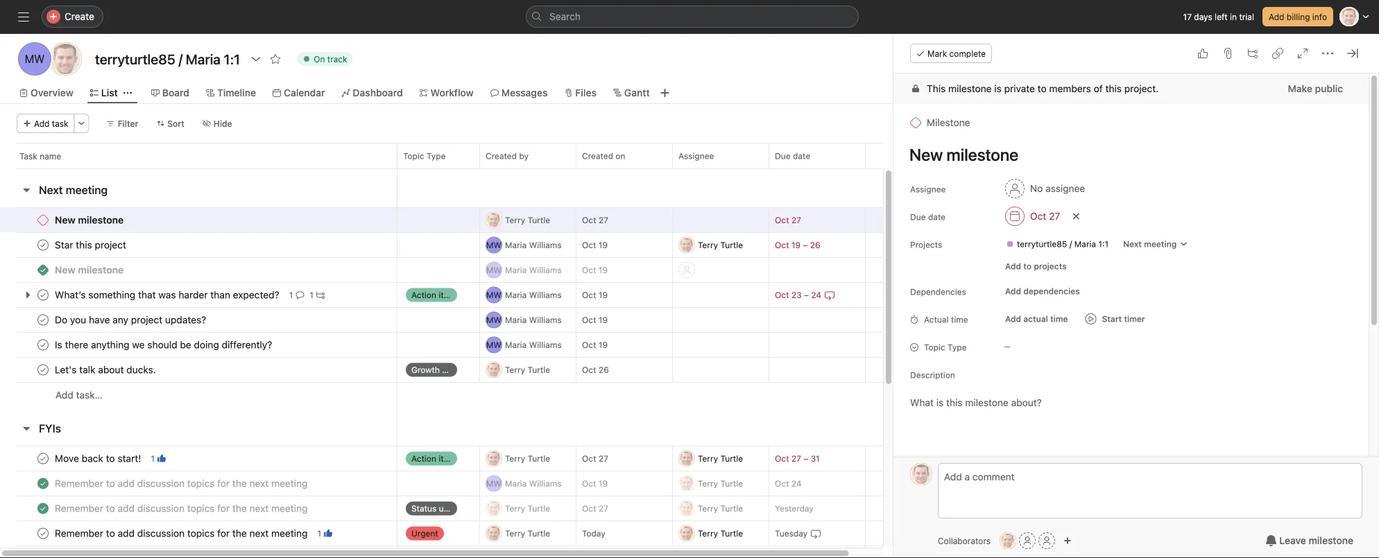 Task type: describe. For each thing, give the bounding box(es) containing it.
1 button for action item
[[148, 452, 169, 466]]

make public
[[1289, 83, 1344, 94]]

private
[[1005, 83, 1036, 94]]

mw inside header fyis tree grid
[[486, 479, 502, 489]]

filter button
[[100, 114, 145, 133]]

dashboard
[[353, 87, 403, 99]]

maria williams for creator for do you have any project updates? cell
[[505, 315, 562, 325]]

track
[[327, 54, 347, 64]]

terry inside creator for let's talk about ducks. cell
[[505, 365, 525, 375]]

create
[[65, 11, 94, 22]]

list link
[[90, 85, 118, 101]]

1 remember to add discussion topics for the next meeting cell from the top
[[0, 471, 398, 497]]

actual time
[[924, 315, 969, 325]]

—
[[1005, 343, 1011, 351]]

topic type inside main content
[[924, 343, 967, 353]]

new milestone text field for mw
[[52, 263, 128, 277]]

0 vertical spatial to
[[1038, 83, 1047, 94]]

williams for creator for star this project 'cell'
[[529, 240, 562, 250]]

assignee
[[1046, 183, 1086, 194]]

in
[[1231, 12, 1238, 22]]

Let's talk about ducks. text field
[[52, 363, 160, 377]]

0 vertical spatial topic
[[403, 151, 424, 161]]

creator for new milestone cell for oct 27
[[480, 208, 577, 233]]

do you have any project updates? cell
[[0, 307, 398, 333]]

hide button
[[196, 114, 238, 133]]

add billing info
[[1269, 12, 1328, 22]]

2 williams from the top
[[529, 265, 562, 275]]

williams for creator for is there anything we should be doing differently? cell
[[529, 340, 562, 350]]

status update button
[[398, 497, 480, 522]]

search list box
[[526, 6, 859, 28]]

terry turtle inside the creator for new milestone cell
[[505, 216, 551, 225]]

timeline
[[217, 87, 256, 99]]

sort button
[[150, 114, 191, 133]]

creation date for if not already scheduled, set up a recurring 1:1 meeting in your calendar cell
[[576, 546, 673, 559]]

leave milestone
[[1280, 535, 1354, 547]]

fyis button
[[39, 416, 61, 441]]

0 likes. click to like this task image
[[1198, 48, 1209, 59]]

completed image for the 'star this project' text field at the left top of the page
[[35, 237, 51, 254]]

gantt link
[[613, 85, 650, 101]]

– for 24
[[804, 290, 809, 300]]

fyis
[[39, 422, 61, 436]]

0 horizontal spatial assignee
[[679, 151, 714, 161]]

add task… button
[[56, 388, 103, 403]]

created on
[[582, 151, 626, 161]]

– for 26
[[803, 240, 808, 250]]

meeting inside popup button
[[1145, 239, 1177, 249]]

by
[[519, 151, 529, 161]]

calendar link
[[273, 85, 325, 101]]

growth
[[412, 365, 440, 375]]

mark complete
[[928, 49, 986, 58]]

yesterday
[[775, 504, 814, 514]]

name
[[40, 151, 61, 161]]

oct 19 for the creator for new milestone cell containing mw
[[582, 265, 608, 275]]

24 inside header fyis tree grid
[[792, 479, 802, 489]]

0 horizontal spatial due
[[775, 151, 791, 161]]

type inside main content
[[948, 343, 967, 353]]

created by
[[486, 151, 529, 161]]

list
[[101, 87, 118, 99]]

growth conversation button
[[398, 358, 493, 383]]

add task button
[[17, 114, 75, 133]]

project.
[[1125, 83, 1159, 94]]

timer
[[1125, 314, 1146, 324]]

mw inside creator for do you have any project updates? cell
[[486, 315, 502, 325]]

billing
[[1287, 12, 1311, 22]]

this
[[1106, 83, 1122, 94]]

projects
[[911, 240, 943, 250]]

oct 27 – 31
[[775, 454, 820, 464]]

terry turtle inside the creator for move back to start! cell
[[505, 454, 551, 464]]

tt inside the creator for move back to start! cell
[[489, 454, 499, 464]]

star this project cell
[[0, 233, 398, 258]]

0 horizontal spatial date
[[793, 151, 811, 161]]

add for add task…
[[56, 390, 73, 401]]

oct 27 for the creator for move back to start! cell
[[582, 454, 609, 464]]

row containing task name
[[0, 143, 917, 169]]

0 vertical spatial 26
[[811, 240, 821, 250]]

expand sidebar image
[[18, 11, 29, 22]]

leave
[[1280, 535, 1307, 547]]

urgent
[[412, 529, 438, 539]]

start timer
[[1103, 314, 1146, 324]]

add dependencies button
[[999, 282, 1087, 301]]

repeats image
[[811, 529, 822, 540]]

maria for creator for what's something that was harder than expected? cell
[[505, 290, 527, 300]]

1:1
[[1099, 239, 1109, 249]]

Remember to add discussion topics for the next meeting text field
[[52, 477, 312, 491]]

maria williams for creator for star this project 'cell'
[[505, 240, 562, 250]]

on track button
[[291, 49, 359, 69]]

add actual time
[[1006, 314, 1069, 324]]

expand subtask list for the task what's something that was harder than expected? image
[[22, 290, 33, 301]]

completed milestone image for mw
[[37, 265, 49, 276]]

oct 26
[[582, 365, 609, 375]]

add billing info button
[[1263, 7, 1334, 26]]

row containing tt
[[0, 208, 917, 233]]

maria williams for the creator for new milestone cell containing mw
[[505, 265, 562, 275]]

created for created on
[[582, 151, 614, 161]]

0 horizontal spatial due date
[[775, 151, 811, 161]]

0 horizontal spatial tt button
[[911, 464, 933, 486]]

move back to start! cell
[[0, 446, 398, 472]]

completed checkbox for oct 27
[[35, 501, 51, 517]]

workflow link
[[420, 85, 474, 101]]

milestone
[[927, 117, 971, 128]]

meeting inside button
[[66, 184, 108, 197]]

remember to add discussion topics for the next meeting cell for urgent
[[0, 521, 398, 547]]

maria williams for creator for is there anything we should be doing differently? cell
[[505, 340, 562, 350]]

maria for creator for do you have any project updates? cell
[[505, 315, 527, 325]]

files
[[576, 87, 597, 99]]

new milestone cell for mw
[[0, 257, 398, 283]]

maria for creator for star this project 'cell'
[[505, 240, 527, 250]]

17 days left in trial
[[1184, 12, 1255, 22]]

if not already scheduled, set up a recurring 1:1 meeting in your calendar cell
[[0, 546, 398, 559]]

due date inside main content
[[911, 212, 946, 222]]

task
[[52, 119, 68, 128]]

on
[[616, 151, 626, 161]]

add task
[[34, 119, 68, 128]]

terry inside the creator for new milestone cell
[[505, 216, 525, 225]]

members
[[1050, 83, 1092, 94]]

What's something that was harder than expected? text field
[[52, 288, 284, 302]]

oct 19 for creator for remember to add discussion topics for the next meeting cell containing mw
[[582, 479, 608, 489]]

creator for move back to start! cell
[[480, 446, 577, 472]]

time inside add actual time dropdown button
[[1051, 314, 1069, 324]]

tab actions image
[[123, 89, 132, 97]]

clear due date image
[[1073, 212, 1081, 221]]

calendar
[[284, 87, 325, 99]]

next meeting inside next meeting popup button
[[1124, 239, 1177, 249]]

19 inside header fyis tree grid
[[599, 479, 608, 489]]

new milestone dialog
[[894, 34, 1380, 559]]

5 completed image from the top
[[35, 501, 51, 517]]

actual
[[924, 315, 949, 325]]

complete
[[950, 49, 986, 58]]

days
[[1195, 12, 1213, 22]]

dependencies
[[911, 287, 967, 297]]

add or remove collaborators image
[[1064, 537, 1072, 546]]

1 completed image from the top
[[35, 287, 51, 304]]

overview link
[[19, 85, 73, 101]]

Is there anything we should be doing differently? text field
[[52, 338, 276, 352]]

projects
[[1034, 262, 1067, 271]]

tuesday
[[775, 529, 808, 539]]

mark
[[928, 49, 948, 58]]

add task… row
[[0, 382, 917, 408]]

info
[[1313, 12, 1328, 22]]

1 horizontal spatial tt button
[[1000, 533, 1017, 550]]

milestone for leave
[[1309, 535, 1354, 547]]

what's something that was harder than expected? cell
[[0, 282, 398, 308]]

terry inside the creator for move back to start! cell
[[505, 454, 525, 464]]

workflow
[[431, 87, 474, 99]]

add dependencies
[[1006, 287, 1080, 296]]

action for action item dropdown button
[[412, 290, 437, 300]]

creator for star this project cell
[[480, 233, 577, 258]]

leave milestone button
[[1257, 529, 1363, 554]]

oct 27 for the creator for new milestone cell containing tt
[[582, 216, 609, 225]]

mw inside creator for what's something that was harder than expected? cell
[[486, 290, 502, 300]]

add to projects button
[[999, 257, 1073, 276]]

action item button
[[398, 447, 480, 472]]

created for created by
[[486, 151, 517, 161]]

task
[[19, 151, 37, 161]]

5 completed checkbox from the top
[[35, 526, 51, 542]]

turtle inside creator for let's talk about ducks. cell
[[528, 365, 551, 375]]

make public button
[[1280, 76, 1353, 101]]

— button
[[999, 337, 1083, 357]]

this milestone is private to members of this project.
[[927, 83, 1159, 94]]

topic type inside row
[[403, 151, 446, 161]]

on
[[314, 54, 325, 64]]

tt inside the creator for new milestone cell
[[489, 216, 499, 225]]

completed milestone checkbox for mw
[[37, 265, 49, 276]]

show options image
[[251, 53, 262, 65]]



Task type: locate. For each thing, give the bounding box(es) containing it.
mw inside creator for is there anything we should be doing differently? cell
[[486, 340, 502, 350]]

maria inside creator for is there anything we should be doing differently? cell
[[505, 340, 527, 350]]

task name
[[19, 151, 61, 161]]

action item
[[412, 290, 456, 300], [412, 454, 456, 464]]

4 completed checkbox from the top
[[35, 501, 51, 517]]

oct 27 for creator for remember to add discussion topics for the next meeting cell related to oct 27
[[582, 504, 609, 514]]

4 completed image from the top
[[35, 476, 51, 492]]

add subtask image
[[1248, 48, 1259, 59]]

dashboard link
[[342, 85, 403, 101]]

1 horizontal spatial due
[[911, 212, 926, 222]]

24 left repeats icon
[[812, 290, 822, 300]]

creator for remember to add discussion topics for the next meeting cell for oct 27
[[480, 496, 577, 522]]

creator for is there anything we should be doing differently? cell
[[480, 332, 577, 358]]

2 item from the top
[[439, 454, 456, 464]]

1 horizontal spatial meeting
[[1145, 239, 1177, 249]]

milestone inside main content
[[949, 83, 992, 94]]

1 horizontal spatial type
[[948, 343, 967, 353]]

0 vertical spatial topic type
[[403, 151, 446, 161]]

completed checkbox for the is there anything we should be doing differently? text box
[[35, 337, 51, 354]]

creator for remember to add discussion topics for the next meeting cell containing mw
[[480, 471, 577, 497]]

on track
[[314, 54, 347, 64]]

2 completed image from the top
[[35, 312, 51, 329]]

2 new milestone cell from the top
[[0, 257, 398, 283]]

1 button for urgent
[[315, 527, 335, 541]]

date inside main content
[[929, 212, 946, 222]]

completed image for today
[[35, 526, 51, 542]]

more actions for this task image
[[1323, 48, 1334, 59]]

row containing status update
[[0, 496, 917, 522]]

0 vertical spatial new milestone text field
[[52, 213, 128, 227]]

0 vertical spatial tt button
[[911, 464, 933, 486]]

2 completed checkbox from the top
[[35, 287, 51, 304]]

public
[[1316, 83, 1344, 94]]

creator for new milestone cell containing tt
[[480, 208, 577, 233]]

oct 23 – 24
[[775, 290, 822, 300]]

milestone right leave
[[1309, 535, 1354, 547]]

action inside dropdown button
[[412, 290, 437, 300]]

maria
[[1075, 239, 1097, 249], [505, 240, 527, 250], [505, 265, 527, 275], [505, 290, 527, 300], [505, 315, 527, 325], [505, 340, 527, 350], [505, 479, 527, 489]]

start
[[1103, 314, 1122, 324]]

1 vertical spatial new milestone text field
[[52, 263, 128, 277]]

oct 27 button
[[999, 204, 1067, 229]]

completed milestone checkbox for tt
[[37, 215, 49, 226]]

action for action item popup button
[[412, 454, 437, 464]]

williams up creator for let's talk about ducks. cell
[[529, 340, 562, 350]]

0 horizontal spatial meeting
[[66, 184, 108, 197]]

item inside popup button
[[439, 454, 456, 464]]

maria inside creator for what's something that was harder than expected? cell
[[505, 290, 527, 300]]

maria williams inside creator for what's something that was harder than expected? cell
[[505, 290, 562, 300]]

to right private
[[1038, 83, 1047, 94]]

5 maria williams from the top
[[505, 340, 562, 350]]

topic type
[[403, 151, 446, 161], [924, 343, 967, 353]]

terry
[[505, 216, 525, 225], [698, 240, 718, 250], [505, 365, 525, 375], [505, 454, 525, 464], [698, 454, 718, 464], [698, 479, 718, 489], [505, 504, 525, 514], [698, 504, 718, 514], [505, 529, 525, 539], [698, 529, 718, 539]]

24 inside the header next meeting tree grid
[[812, 290, 822, 300]]

completed image inside the do you have any project updates? 'cell'
[[35, 312, 51, 329]]

add left 'task…'
[[56, 390, 73, 401]]

1 vertical spatial milestone
[[1309, 535, 1354, 547]]

4 williams from the top
[[529, 315, 562, 325]]

0 horizontal spatial type
[[427, 151, 446, 161]]

overview
[[31, 87, 73, 99]]

milestone
[[949, 83, 992, 94], [1309, 535, 1354, 547]]

1 vertical spatial next
[[1124, 239, 1142, 249]]

1 collapse task list for this section image from the top
[[21, 185, 32, 196]]

add left billing
[[1269, 12, 1285, 22]]

williams inside creator for is there anything we should be doing differently? cell
[[529, 340, 562, 350]]

1 completed checkbox from the top
[[35, 312, 51, 329]]

1 horizontal spatial to
[[1038, 83, 1047, 94]]

0 horizontal spatial to
[[1024, 262, 1032, 271]]

0 horizontal spatial topic type
[[403, 151, 446, 161]]

3 completed checkbox from the top
[[35, 451, 51, 467]]

collaborators
[[938, 537, 991, 546]]

– right 23
[[804, 290, 809, 300]]

oct 27 inside dropdown button
[[1031, 211, 1061, 222]]

1 horizontal spatial 24
[[812, 290, 822, 300]]

1 vertical spatial creator for new milestone cell
[[480, 257, 577, 283]]

creator for new milestone cell down the by
[[480, 208, 577, 233]]

status
[[412, 504, 437, 514]]

next inside next meeting button
[[39, 184, 63, 197]]

add inside row
[[56, 390, 73, 401]]

1 creator for remember to add discussion topics for the next meeting cell from the top
[[480, 471, 577, 497]]

type
[[427, 151, 446, 161], [948, 343, 967, 353]]

williams up creator for is there anything we should be doing differently? cell
[[529, 315, 562, 325]]

creator for new milestone cell containing mw
[[480, 257, 577, 283]]

maria inside creator for do you have any project updates? cell
[[505, 315, 527, 325]]

Completed checkbox
[[35, 312, 51, 329], [35, 337, 51, 354], [35, 451, 51, 467], [35, 476, 51, 492], [35, 526, 51, 542]]

type down workflow link
[[427, 151, 446, 161]]

completed milestone image for tt
[[37, 215, 49, 226]]

2 action item from the top
[[412, 454, 456, 464]]

add tab image
[[660, 87, 671, 99]]

completed image for oct 27
[[35, 451, 51, 467]]

1 for action item
[[151, 454, 155, 464]]

williams up creator for do you have any project updates? cell
[[529, 290, 562, 300]]

this
[[927, 83, 946, 94]]

maria williams inside header fyis tree grid
[[505, 479, 562, 489]]

oct 27 down created on
[[582, 216, 609, 225]]

3 completed image from the top
[[35, 451, 51, 467]]

27 inside dropdown button
[[1050, 211, 1061, 222]]

completed image inside let's talk about ducks. cell
[[35, 362, 51, 379]]

completed checkbox inside move back to start! cell
[[35, 451, 51, 467]]

1 subtask image
[[316, 291, 325, 299]]

created
[[486, 151, 517, 161], [582, 151, 614, 161]]

remember to add discussion topics for the next meeting text field for status update
[[52, 502, 312, 516]]

2 remember to add discussion topics for the next meeting text field from the top
[[52, 527, 312, 541]]

topic type down actual time
[[924, 343, 967, 353]]

maria williams inside creator for is there anything we should be doing differently? cell
[[505, 340, 562, 350]]

1 vertical spatial collapse task list for this section image
[[21, 423, 32, 434]]

topic inside main content
[[924, 343, 946, 353]]

0 horizontal spatial 24
[[792, 479, 802, 489]]

6 williams from the top
[[529, 479, 562, 489]]

item
[[439, 290, 456, 300], [439, 454, 456, 464]]

no
[[1031, 183, 1043, 194]]

0 vertical spatial completed milestone image
[[37, 215, 49, 226]]

to inside button
[[1024, 262, 1032, 271]]

oct 19 for creator for do you have any project updates? cell
[[582, 315, 608, 325]]

0 vertical spatial due
[[775, 151, 791, 161]]

1 button
[[148, 452, 169, 466], [315, 527, 335, 541]]

terry turtle inside creator for let's talk about ducks. cell
[[505, 365, 551, 375]]

1 vertical spatial item
[[439, 454, 456, 464]]

update
[[439, 504, 466, 514]]

meeting
[[66, 184, 108, 197], [1145, 239, 1177, 249]]

6 maria williams from the top
[[505, 479, 562, 489]]

item for action item dropdown button
[[439, 290, 456, 300]]

add for add dependencies
[[1006, 287, 1022, 296]]

remember to add discussion topics for the next meeting text field for urgent
[[52, 527, 312, 541]]

left
[[1215, 12, 1228, 22]]

next down name
[[39, 184, 63, 197]]

1 vertical spatial tt button
[[1000, 533, 1017, 550]]

0 vertical spatial completed milestone checkbox
[[37, 215, 49, 226]]

main content inside new milestone dialog
[[894, 74, 1369, 559]]

maria williams up creator for is there anything we should be doing differently? cell
[[505, 315, 562, 325]]

mw inside creator for star this project 'cell'
[[486, 240, 502, 250]]

Remember to add discussion topics for the next meeting text field
[[52, 502, 312, 516], [52, 527, 312, 541]]

completed image
[[35, 287, 51, 304], [35, 337, 51, 354], [35, 451, 51, 467], [35, 526, 51, 542]]

assignee
[[679, 151, 714, 161], [911, 185, 946, 194]]

header next meeting tree grid
[[0, 208, 917, 408]]

item for action item popup button
[[439, 454, 456, 464]]

2 maria williams from the top
[[505, 265, 562, 275]]

completed checkbox inside what's something that was harder than expected? cell
[[35, 287, 51, 304]]

None text field
[[92, 47, 244, 71]]

3 williams from the top
[[529, 290, 562, 300]]

add actual time button
[[999, 310, 1075, 329]]

1 vertical spatial due date
[[911, 212, 946, 222]]

next
[[39, 184, 63, 197], [1124, 239, 1142, 249]]

sort
[[167, 119, 185, 128]]

new milestone cell
[[0, 208, 398, 233], [0, 257, 398, 283]]

24 down oct 27 – 31
[[792, 479, 802, 489]]

4 completed checkbox from the top
[[35, 476, 51, 492]]

1 completed image from the top
[[35, 237, 51, 254]]

williams inside creator for do you have any project updates? cell
[[529, 315, 562, 325]]

3 oct 19 from the top
[[582, 290, 608, 300]]

created left the by
[[486, 151, 517, 161]]

completed image for "let's talk about ducks." text field
[[35, 362, 51, 379]]

milestone for this
[[949, 83, 992, 94]]

2 created from the left
[[582, 151, 614, 161]]

action inside popup button
[[412, 454, 437, 464]]

collapse task list for this section image
[[21, 185, 32, 196], [21, 423, 32, 434]]

completed image for do you have any project updates? text box
[[35, 312, 51, 329]]

remember to add discussion topics for the next meeting text field down remember to add discussion topics for the next meeting text box
[[52, 502, 312, 516]]

/
[[1070, 239, 1073, 249]]

1 horizontal spatial topic type
[[924, 343, 967, 353]]

filter
[[118, 119, 138, 128]]

growth conversation
[[412, 365, 493, 375]]

action
[[412, 290, 437, 300], [412, 454, 437, 464]]

completed milestone image
[[37, 215, 49, 226], [37, 265, 49, 276]]

– left 31 on the right bottom of page
[[804, 454, 809, 464]]

0 vertical spatial meeting
[[66, 184, 108, 197]]

completed checkbox inside is there anything we should be doing differently? cell
[[35, 337, 51, 354]]

williams down the creator for move back to start! cell
[[529, 479, 562, 489]]

2 oct 19 from the top
[[582, 265, 608, 275]]

0 vertical spatial next
[[39, 184, 63, 197]]

add for add task
[[34, 119, 50, 128]]

maria down creator for star this project 'cell'
[[505, 265, 527, 275]]

1 horizontal spatial due date
[[911, 212, 946, 222]]

new milestone text field for tt
[[52, 213, 128, 227]]

creator for remember to add discussion topics for the next meeting cell
[[480, 471, 577, 497], [480, 496, 577, 522], [480, 521, 577, 547]]

completed image inside is there anything we should be doing differently? cell
[[35, 337, 51, 354]]

1 for urgent
[[317, 529, 321, 539]]

action item inside popup button
[[412, 454, 456, 464]]

0 vertical spatial remember to add discussion topics for the next meeting text field
[[52, 502, 312, 516]]

next inside next meeting popup button
[[1124, 239, 1142, 249]]

williams for creator for what's something that was harder than expected? cell
[[529, 290, 562, 300]]

1 completed milestone checkbox from the top
[[37, 215, 49, 226]]

1 vertical spatial completed milestone checkbox
[[37, 265, 49, 276]]

Move back to start! text field
[[52, 452, 145, 466]]

maria williams inside creator for do you have any project updates? cell
[[505, 315, 562, 325]]

oct inside dropdown button
[[1031, 211, 1047, 222]]

creator for do you have any project updates? cell
[[480, 307, 577, 333]]

add left actual
[[1006, 314, 1022, 324]]

oct 27 right the creator for move back to start! cell
[[582, 454, 609, 464]]

oct 19 – 26
[[775, 240, 821, 250]]

oct 24
[[775, 479, 802, 489]]

1 horizontal spatial date
[[929, 212, 946, 222]]

0 vertical spatial item
[[439, 290, 456, 300]]

add for add to projects
[[1006, 262, 1022, 271]]

next right 1:1
[[1124, 239, 1142, 249]]

new milestone text field up the 'star this project' text field at the left top of the page
[[52, 213, 128, 227]]

0 horizontal spatial 1
[[151, 454, 155, 464]]

completed checkbox for "move back to start!" text field at the bottom left
[[35, 451, 51, 467]]

1 horizontal spatial created
[[582, 151, 614, 161]]

1 horizontal spatial assignee
[[911, 185, 946, 194]]

maria williams down the creator for move back to start! cell
[[505, 479, 562, 489]]

completed checkbox for oct 26
[[35, 362, 51, 379]]

1 new milestone text field from the top
[[52, 213, 128, 227]]

completed checkbox inside let's talk about ducks. cell
[[35, 362, 51, 379]]

completed checkbox for remember to add discussion topics for the next meeting text box
[[35, 476, 51, 492]]

0 horizontal spatial time
[[952, 315, 969, 325]]

terryturtle85 / maria 1:1
[[1017, 239, 1109, 249]]

williams inside creator for star this project 'cell'
[[529, 240, 562, 250]]

1 new milestone cell from the top
[[0, 208, 398, 233]]

0 horizontal spatial milestone
[[949, 83, 992, 94]]

1 completed milestone image from the top
[[37, 215, 49, 226]]

1 vertical spatial action
[[412, 454, 437, 464]]

completed image inside move back to start! cell
[[35, 451, 51, 467]]

23
[[792, 290, 802, 300]]

maria inside creator for remember to add discussion topics for the next meeting cell
[[505, 479, 527, 489]]

0 vertical spatial assignee
[[679, 151, 714, 161]]

4 oct 19 from the top
[[582, 315, 608, 325]]

maria inside "link"
[[1075, 239, 1097, 249]]

1 vertical spatial next meeting
[[1124, 239, 1177, 249]]

0 horizontal spatial topic
[[403, 151, 424, 161]]

completed image
[[35, 237, 51, 254], [35, 312, 51, 329], [35, 362, 51, 379], [35, 476, 51, 492], [35, 501, 51, 517]]

repeats image
[[825, 290, 836, 301]]

row containing growth conversation
[[0, 357, 917, 383]]

1 vertical spatial 24
[[792, 479, 802, 489]]

oct 27 down no assignee dropdown button
[[1031, 211, 1061, 222]]

maria for creator for remember to add discussion topics for the next meeting cell containing mw
[[505, 479, 527, 489]]

maria williams for creator for what's something that was harder than expected? cell
[[505, 290, 562, 300]]

maria down creator for do you have any project updates? cell
[[505, 340, 527, 350]]

completed checkbox inside the do you have any project updates? 'cell'
[[35, 312, 51, 329]]

to left projects
[[1024, 262, 1032, 271]]

add to projects
[[1006, 262, 1067, 271]]

remember to add discussion topics for the next meeting cell for status update
[[0, 496, 398, 522]]

3 maria williams from the top
[[505, 290, 562, 300]]

timeline link
[[206, 85, 256, 101]]

maria right / on the top of the page
[[1075, 239, 1097, 249]]

1 completed checkbox from the top
[[35, 237, 51, 254]]

more actions image
[[77, 119, 86, 128]]

add for add billing info
[[1269, 12, 1285, 22]]

conversation
[[442, 365, 493, 375]]

create button
[[42, 6, 103, 28]]

1 vertical spatial new milestone cell
[[0, 257, 398, 283]]

maria williams inside creator for star this project 'cell'
[[505, 240, 562, 250]]

let's talk about ducks. cell
[[0, 357, 398, 383]]

new milestone text field down the 'star this project' text field at the left top of the page
[[52, 263, 128, 277]]

collapse task list for this section image down task
[[21, 185, 32, 196]]

add inside dropdown button
[[1006, 314, 1022, 324]]

completed checkbox for oct 19
[[35, 237, 51, 254]]

milestone left is
[[949, 83, 992, 94]]

add to starred image
[[270, 53, 281, 65]]

terryturtle85 / maria 1:1 link
[[1001, 237, 1115, 251]]

is there anything we should be doing differently? cell
[[0, 332, 398, 358]]

new milestone cell for tt
[[0, 208, 398, 233]]

full screen image
[[1298, 48, 1309, 59]]

williams inside header fyis tree grid
[[529, 479, 562, 489]]

maria for creator for is there anything we should be doing differently? cell
[[505, 340, 527, 350]]

– up oct 23 – 24 at the right bottom
[[803, 240, 808, 250]]

search button
[[526, 6, 859, 28]]

task…
[[76, 390, 103, 401]]

1 vertical spatial 26
[[599, 365, 609, 375]]

tt button
[[911, 464, 933, 486], [1000, 533, 1017, 550]]

description
[[911, 371, 956, 380]]

next meeting right 1:1
[[1124, 239, 1177, 249]]

1 inside remember to add discussion topics for the next meeting cell
[[317, 529, 321, 539]]

attachments: add a file to this task, new milestone image
[[1223, 48, 1234, 59]]

maria down creator for what's something that was harder than expected? cell
[[505, 315, 527, 325]]

1 action item from the top
[[412, 290, 456, 300]]

maria williams up creator for let's talk about ducks. cell
[[505, 340, 562, 350]]

hide
[[214, 119, 232, 128]]

0 horizontal spatial 1 button
[[148, 452, 169, 466]]

Completed checkbox
[[35, 237, 51, 254], [35, 287, 51, 304], [35, 362, 51, 379], [35, 501, 51, 517]]

mark complete button
[[911, 44, 993, 63]]

collapse task list for this section image for fyis
[[21, 423, 32, 434]]

1 action from the top
[[412, 290, 437, 300]]

5 williams from the top
[[529, 340, 562, 350]]

williams down creator for star this project 'cell'
[[529, 265, 562, 275]]

1 vertical spatial due
[[911, 212, 926, 222]]

New milestone text field
[[52, 213, 128, 227], [52, 263, 128, 277]]

maria for the creator for new milestone cell containing mw
[[505, 265, 527, 275]]

– for 31
[[804, 454, 809, 464]]

maria inside creator for star this project 'cell'
[[505, 240, 527, 250]]

17
[[1184, 12, 1192, 22]]

0 horizontal spatial created
[[486, 151, 517, 161]]

remember to add discussion topics for the next meeting text field up if not already scheduled, set up a recurring 1:1 meeting in your calendar cell
[[52, 527, 312, 541]]

Do you have any project updates? text field
[[52, 313, 211, 327]]

assignee inside main content
[[911, 185, 946, 194]]

header fyis tree grid
[[0, 446, 917, 559]]

add down add to projects
[[1006, 287, 1022, 296]]

0 horizontal spatial next meeting
[[39, 184, 108, 197]]

2 creator for remember to add discussion topics for the next meeting cell from the top
[[480, 496, 577, 522]]

1 vertical spatial date
[[929, 212, 946, 222]]

item inside dropdown button
[[439, 290, 456, 300]]

created left the on at the top left of page
[[582, 151, 614, 161]]

2 completed milestone image from the top
[[37, 265, 49, 276]]

0 vertical spatial 1 button
[[148, 452, 169, 466]]

creator for what's something that was harder than expected? cell
[[480, 282, 577, 308]]

main content containing this milestone is private to members of this project.
[[894, 74, 1369, 559]]

collapse task list for this section image left fyis 'button'
[[21, 423, 32, 434]]

Star this project text field
[[52, 238, 130, 252]]

0 vertical spatial 24
[[812, 290, 822, 300]]

1 williams from the top
[[529, 240, 562, 250]]

urgent button
[[398, 522, 480, 547]]

oct 27 up today
[[582, 504, 609, 514]]

maria williams inside the creator for new milestone cell
[[505, 265, 562, 275]]

trial
[[1240, 12, 1255, 22]]

copy milestone link image
[[1273, 48, 1284, 59]]

maria inside the creator for new milestone cell
[[505, 265, 527, 275]]

remember to add discussion topics for the next meeting cell containing 1
[[0, 521, 398, 547]]

0 vertical spatial next meeting
[[39, 184, 108, 197]]

0 vertical spatial –
[[803, 240, 808, 250]]

1 vertical spatial topic type
[[924, 343, 967, 353]]

main content
[[894, 74, 1369, 559]]

creator for new milestone cell for oct 19
[[480, 257, 577, 283]]

creator for let's talk about ducks. cell
[[480, 357, 577, 383]]

1 item from the top
[[439, 290, 456, 300]]

2 collapse task list for this section image from the top
[[21, 423, 32, 434]]

1 horizontal spatial milestone
[[1309, 535, 1354, 547]]

remember to add discussion topics for the next meeting cell
[[0, 471, 398, 497], [0, 496, 398, 522], [0, 521, 398, 547]]

1 button inside move back to start! cell
[[148, 452, 169, 466]]

messages
[[502, 87, 548, 99]]

oct 27 up oct 19 – 26
[[775, 216, 802, 225]]

maria williams down creator for star this project 'cell'
[[505, 265, 562, 275]]

2 creator for new milestone cell from the top
[[480, 257, 577, 283]]

add inside button
[[1006, 262, 1022, 271]]

today
[[582, 529, 606, 539]]

0 vertical spatial creator for new milestone cell
[[480, 208, 577, 233]]

1 vertical spatial remember to add discussion topics for the next meeting text field
[[52, 527, 312, 541]]

Completed milestone checkbox
[[37, 215, 49, 226], [37, 265, 49, 276]]

4 completed image from the top
[[35, 526, 51, 542]]

make
[[1289, 83, 1313, 94]]

add left task
[[34, 119, 50, 128]]

meeting right 1:1
[[1145, 239, 1177, 249]]

add task…
[[56, 390, 103, 401]]

1 horizontal spatial 26
[[811, 240, 821, 250]]

maria williams up creator for what's something that was harder than expected? cell
[[505, 240, 562, 250]]

no assignee
[[1031, 183, 1086, 194]]

creator for new milestone cell
[[480, 208, 577, 233], [480, 257, 577, 283]]

1 vertical spatial completed milestone image
[[37, 265, 49, 276]]

completed image inside star this project "cell"
[[35, 237, 51, 254]]

topic type down workflow link
[[403, 151, 446, 161]]

collapse task list for this section image for next meeting
[[21, 185, 32, 196]]

0 vertical spatial collapse task list for this section image
[[21, 185, 32, 196]]

start timer button
[[1080, 310, 1151, 329]]

board
[[162, 87, 189, 99]]

1 creator for new milestone cell from the top
[[480, 208, 577, 233]]

row
[[0, 143, 917, 169], [17, 168, 900, 169], [0, 208, 917, 233], [0, 233, 917, 258], [0, 257, 917, 283], [0, 282, 917, 308], [0, 307, 917, 333], [0, 332, 917, 358], [0, 357, 917, 383], [0, 446, 917, 472], [0, 471, 917, 497], [0, 496, 917, 522], [0, 521, 917, 547], [0, 546, 917, 559]]

2 completed image from the top
[[35, 337, 51, 354]]

oct 19 inside header fyis tree grid
[[582, 479, 608, 489]]

0 vertical spatial type
[[427, 151, 446, 161]]

milestone inside button
[[1309, 535, 1354, 547]]

maria up creator for what's something that was harder than expected? cell
[[505, 240, 527, 250]]

gantt
[[625, 87, 650, 99]]

completed checkbox inside star this project "cell"
[[35, 237, 51, 254]]

maria williams up creator for do you have any project updates? cell
[[505, 290, 562, 300]]

1 vertical spatial topic
[[924, 343, 946, 353]]

2 vertical spatial –
[[804, 454, 809, 464]]

6 oct 19 from the top
[[582, 479, 608, 489]]

due inside main content
[[911, 212, 926, 222]]

type down actual time
[[948, 343, 967, 353]]

0 horizontal spatial next
[[39, 184, 63, 197]]

0 vertical spatial milestone
[[949, 83, 992, 94]]

creator for if not already scheduled, set up a recurring 1:1 meeting in your calendar cell
[[480, 546, 577, 559]]

turtle inside the creator for move back to start! cell
[[528, 454, 551, 464]]

1 vertical spatial action item
[[412, 454, 456, 464]]

next meeting
[[39, 184, 108, 197], [1124, 239, 1177, 249]]

3 completed checkbox from the top
[[35, 362, 51, 379]]

3 remember to add discussion topics for the next meeting cell from the top
[[0, 521, 398, 547]]

1 horizontal spatial next
[[1124, 239, 1142, 249]]

1 horizontal spatial next meeting
[[1124, 239, 1177, 249]]

1 horizontal spatial time
[[1051, 314, 1069, 324]]

completed image for remember to add discussion topics for the next meeting text box
[[35, 476, 51, 492]]

2 new milestone text field from the top
[[52, 263, 128, 277]]

williams inside creator for what's something that was harder than expected? cell
[[529, 290, 562, 300]]

1 inside move back to start! cell
[[151, 454, 155, 464]]

1 vertical spatial to
[[1024, 262, 1032, 271]]

williams up creator for what's something that was harder than expected? cell
[[529, 240, 562, 250]]

1 vertical spatial assignee
[[911, 185, 946, 194]]

2 completed milestone checkbox from the top
[[37, 265, 49, 276]]

tt inside creator for let's talk about ducks. cell
[[489, 365, 499, 375]]

row containing action item
[[0, 282, 917, 308]]

1 horizontal spatial 1 button
[[315, 527, 335, 541]]

creator for remember to add discussion topics for the next meeting cell for oct 19
[[480, 471, 577, 497]]

2 completed checkbox from the top
[[35, 337, 51, 354]]

meeting up the 'star this project' text field at the left top of the page
[[66, 184, 108, 197]]

0 vertical spatial date
[[793, 151, 811, 161]]

0 vertical spatial new milestone cell
[[0, 208, 398, 233]]

1 oct 19 from the top
[[582, 240, 608, 250]]

0 vertical spatial due date
[[775, 151, 811, 161]]

2 remember to add discussion topics for the next meeting cell from the top
[[0, 496, 398, 522]]

5 oct 19 from the top
[[582, 340, 608, 350]]

close details image
[[1348, 48, 1359, 59]]

2 action from the top
[[412, 454, 437, 464]]

1 maria williams from the top
[[505, 240, 562, 250]]

add for add actual time
[[1006, 314, 1022, 324]]

oct 19 for creator for is there anything we should be doing differently? cell
[[582, 340, 608, 350]]

0 vertical spatial action item
[[412, 290, 456, 300]]

1 vertical spatial type
[[948, 343, 967, 353]]

0 vertical spatial 1
[[151, 454, 155, 464]]

next meeting down name
[[39, 184, 108, 197]]

of
[[1094, 83, 1103, 94]]

1 horizontal spatial 1
[[317, 529, 321, 539]]

0 horizontal spatial 26
[[599, 365, 609, 375]]

action item inside dropdown button
[[412, 290, 456, 300]]

add down terryturtle85
[[1006, 262, 1022, 271]]

oct 19
[[582, 240, 608, 250], [582, 265, 608, 275], [582, 290, 608, 300], [582, 315, 608, 325], [582, 340, 608, 350], [582, 479, 608, 489]]

action item for action item dropdown button
[[412, 290, 456, 300]]

1 vertical spatial 1 button
[[315, 527, 335, 541]]

3 creator for remember to add discussion topics for the next meeting cell from the top
[[480, 521, 577, 547]]

Task Name text field
[[901, 139, 1353, 171]]

completed checkbox for do you have any project updates? text box
[[35, 312, 51, 329]]

maria up creator for do you have any project updates? cell
[[505, 290, 527, 300]]

messages link
[[491, 85, 548, 101]]

board link
[[151, 85, 189, 101]]

no assignee button
[[999, 176, 1092, 201]]

oct 19 for creator for star this project 'cell'
[[582, 240, 608, 250]]

3 completed image from the top
[[35, 362, 51, 379]]

creator for new milestone cell up creator for do you have any project updates? cell
[[480, 257, 577, 283]]

– inside header fyis tree grid
[[804, 454, 809, 464]]

completed image for oct 19
[[35, 337, 51, 354]]

1 remember to add discussion topics for the next meeting text field from the top
[[52, 502, 312, 516]]

action item for action item popup button
[[412, 454, 456, 464]]

4 maria williams from the top
[[505, 315, 562, 325]]

1 comment image
[[296, 291, 304, 299]]

1 vertical spatial 1
[[317, 529, 321, 539]]

dependencies
[[1024, 287, 1080, 296]]

due
[[775, 151, 791, 161], [911, 212, 926, 222]]

creator for remember to add discussion topics for the next meeting cell for today
[[480, 521, 577, 547]]

1 vertical spatial –
[[804, 290, 809, 300]]

completed checkbox inside remember to add discussion topics for the next meeting cell
[[35, 501, 51, 517]]

1 created from the left
[[486, 151, 517, 161]]

1 horizontal spatial topic
[[924, 343, 946, 353]]

williams for creator for do you have any project updates? cell
[[529, 315, 562, 325]]

maria down the creator for move back to start! cell
[[505, 479, 527, 489]]

1 vertical spatial meeting
[[1145, 239, 1177, 249]]

0 vertical spatial action
[[412, 290, 437, 300]]



Task type: vqa. For each thing, say whether or not it's contained in the screenshot.
SEE DETAILS, P image
no



